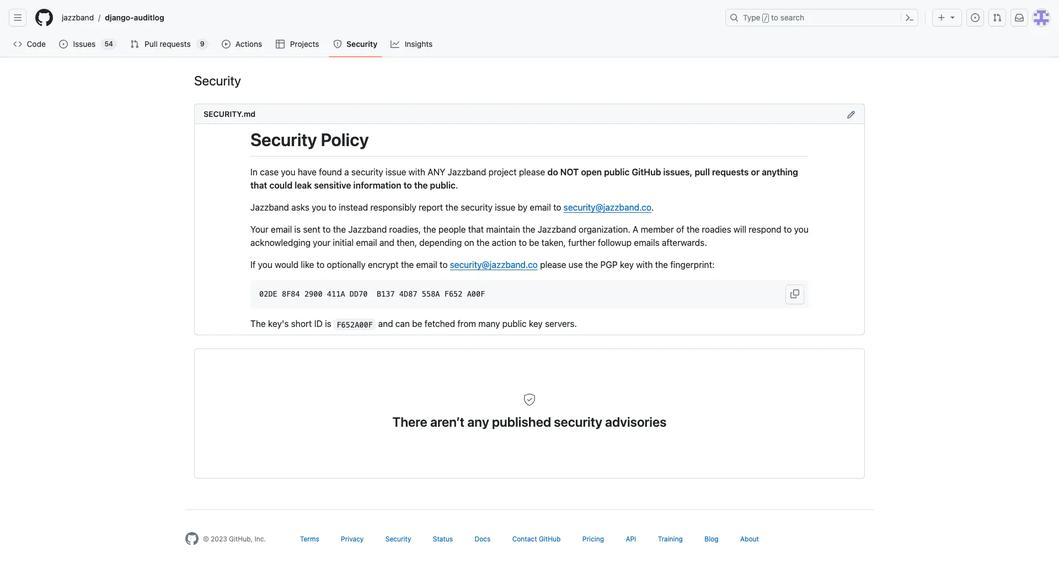 Task type: locate. For each thing, give the bounding box(es) containing it.
contact
[[512, 535, 537, 544]]

1 vertical spatial security@jazzband.co link
[[450, 260, 538, 270]]

0 horizontal spatial be
[[412, 319, 422, 329]]

jazzband right 'any'
[[448, 167, 486, 177]]

github
[[632, 167, 661, 177], [539, 535, 561, 544]]

list
[[57, 9, 719, 26]]

with left 'any'
[[409, 167, 425, 177]]

0 vertical spatial with
[[409, 167, 425, 177]]

security link left graph image
[[329, 36, 382, 52]]

to up your
[[323, 224, 331, 234]]

and left can
[[378, 319, 393, 329]]

and left then,
[[380, 238, 395, 248]]

pricing
[[583, 535, 604, 544]]

member
[[641, 224, 674, 234]]

1 vertical spatial with
[[636, 260, 653, 270]]

the right on
[[477, 238, 490, 248]]

1 vertical spatial homepage image
[[185, 533, 199, 546]]

0 horizontal spatial that
[[251, 180, 267, 190]]

jazzband up your
[[251, 202, 289, 212]]

fetched
[[425, 319, 455, 329]]

. up member
[[652, 202, 654, 212]]

issue opened image
[[971, 13, 980, 22]]

the down 'any'
[[414, 180, 428, 190]]

training
[[658, 535, 683, 544]]

issue up information
[[386, 167, 406, 177]]

could
[[270, 180, 293, 190]]

report
[[419, 202, 443, 212]]

1 vertical spatial security@jazzband.co
[[450, 260, 538, 270]]

git pull request image
[[130, 40, 139, 49]]

0 horizontal spatial security@jazzband.co link
[[450, 260, 538, 270]]

1 horizontal spatial with
[[636, 260, 653, 270]]

jazzband / django-auditlog
[[62, 13, 164, 22]]

list containing jazzband
[[57, 9, 719, 26]]

please left do
[[519, 167, 545, 177]]

the down by
[[523, 224, 536, 234]]

privacy link
[[341, 535, 364, 544]]

inc.
[[255, 535, 266, 544]]

code
[[27, 39, 46, 49]]

optionally
[[327, 260, 366, 270]]

people
[[439, 224, 466, 234]]

auditlog
[[134, 13, 164, 22]]

please
[[519, 167, 545, 177], [540, 260, 566, 270]]

encrypt
[[368, 260, 399, 270]]

to down depending in the left of the page
[[440, 260, 448, 270]]

1 horizontal spatial requests
[[712, 167, 749, 177]]

sensitive
[[314, 180, 351, 190]]

that
[[251, 180, 267, 190], [468, 224, 484, 234]]

1 vertical spatial github
[[539, 535, 561, 544]]

with
[[409, 167, 425, 177], [636, 260, 653, 270]]

security
[[351, 167, 383, 177], [461, 202, 493, 212], [554, 415, 603, 430]]

0 vertical spatial please
[[519, 167, 545, 177]]

the right use
[[585, 260, 598, 270]]

security@jazzband.co up "organization."
[[564, 202, 652, 212]]

key right pgp
[[620, 260, 634, 270]]

1 horizontal spatial .
[[652, 202, 654, 212]]

1 vertical spatial requests
[[712, 167, 749, 177]]

requests right "pull"
[[160, 39, 191, 49]]

respond
[[749, 224, 782, 234]]

0 vertical spatial github
[[632, 167, 661, 177]]

0 vertical spatial is
[[294, 224, 301, 234]]

public right open
[[604, 167, 630, 177]]

. up jazzband asks you to instead responsibly report the security issue by email to security@jazzband.co .
[[456, 180, 458, 190]]

jazzband up the taken,
[[538, 224, 577, 234]]

or
[[751, 167, 760, 177]]

public right the many
[[503, 319, 527, 329]]

homepage image left ©
[[185, 533, 199, 546]]

homepage image
[[35, 9, 53, 26], [185, 533, 199, 546]]

.
[[456, 180, 458, 190], [652, 202, 654, 212]]

any
[[468, 415, 489, 430]]

not
[[560, 167, 579, 177]]

anything
[[762, 167, 799, 177]]

issue opened image
[[59, 40, 68, 49]]

0 vertical spatial security
[[351, 167, 383, 177]]

like
[[301, 260, 314, 270]]

be right can
[[412, 319, 422, 329]]

the
[[414, 180, 428, 190], [446, 202, 459, 212], [333, 224, 346, 234], [423, 224, 436, 234], [523, 224, 536, 234], [687, 224, 700, 234], [477, 238, 490, 248], [401, 260, 414, 270], [585, 260, 598, 270], [655, 260, 668, 270]]

be
[[529, 238, 539, 248], [412, 319, 422, 329]]

requests
[[160, 39, 191, 49], [712, 167, 749, 177]]

you right if
[[258, 260, 273, 270]]

security@jazzband.co link down action
[[450, 260, 538, 270]]

graph image
[[391, 40, 400, 49]]

git pull request image
[[993, 13, 1002, 22]]

is right id
[[325, 319, 332, 329]]

1 horizontal spatial that
[[468, 224, 484, 234]]

terms link
[[300, 535, 319, 544]]

your
[[313, 238, 331, 248]]

1 horizontal spatial key
[[620, 260, 634, 270]]

instead
[[339, 202, 368, 212]]

a
[[344, 167, 349, 177]]

to down in case you have found a security issue with any jazzband project please on the top of page
[[404, 180, 412, 190]]

0 horizontal spatial issue
[[386, 167, 406, 177]]

1 horizontal spatial security
[[461, 202, 493, 212]]

notifications image
[[1015, 13, 1024, 22]]

0 vertical spatial be
[[529, 238, 539, 248]]

requests left or
[[712, 167, 749, 177]]

would
[[275, 260, 299, 270]]

/ left django-
[[98, 13, 101, 22]]

0 horizontal spatial /
[[98, 13, 101, 22]]

1 horizontal spatial security link
[[386, 535, 411, 544]]

1 vertical spatial public
[[430, 180, 456, 190]]

1 horizontal spatial security@jazzband.co
[[564, 202, 652, 212]]

1 horizontal spatial github
[[632, 167, 661, 177]]

afterwards.
[[662, 238, 707, 248]]

aren't
[[430, 415, 465, 430]]

1 vertical spatial that
[[468, 224, 484, 234]]

1 horizontal spatial be
[[529, 238, 539, 248]]

security@jazzband.co link for if you would like to optionally encrypt the email to
[[450, 260, 538, 270]]

key left servers.
[[529, 319, 543, 329]]

© 2023 github, inc.
[[203, 535, 266, 544]]

status
[[433, 535, 453, 544]]

0 vertical spatial requests
[[160, 39, 191, 49]]

the inside do not open public github issues, pull requests or anything that could leak sensitive information to the public
[[414, 180, 428, 190]]

1 vertical spatial be
[[412, 319, 422, 329]]

1 vertical spatial and
[[378, 319, 393, 329]]

with down emails
[[636, 260, 653, 270]]

that inside your email is sent to the jazzband roadies, the people that maintain the jazzband organization. a member of the roadies will respond to you acknowledging your initial email and then, depending on the action to be taken, further followup emails afterwards.
[[468, 224, 484, 234]]

public down 'any'
[[430, 180, 456, 190]]

then,
[[397, 238, 417, 248]]

any
[[428, 167, 446, 177]]

about
[[741, 535, 759, 544]]

that inside do not open public github issues, pull requests or anything that could leak sensitive information to the public
[[251, 180, 267, 190]]

2 horizontal spatial security
[[554, 415, 603, 430]]

pull
[[695, 167, 710, 177]]

in
[[251, 167, 258, 177]]

1 horizontal spatial public
[[503, 319, 527, 329]]

1 horizontal spatial is
[[325, 319, 332, 329]]

information
[[353, 180, 402, 190]]

0 horizontal spatial homepage image
[[35, 9, 53, 26]]

/ right type at right
[[764, 14, 768, 22]]

jazzband
[[448, 167, 486, 177], [251, 202, 289, 212], [348, 224, 387, 234], [538, 224, 577, 234]]

0 horizontal spatial security
[[351, 167, 383, 177]]

found
[[319, 167, 342, 177]]

github right contact
[[539, 535, 561, 544]]

0 vertical spatial and
[[380, 238, 395, 248]]

security@jazzband.co link up "organization."
[[564, 202, 652, 212]]

taken,
[[542, 238, 566, 248]]

security link left status link
[[386, 535, 411, 544]]

issue left by
[[495, 202, 516, 212]]

0 vertical spatial that
[[251, 180, 267, 190]]

security right shield icon
[[347, 39, 378, 49]]

0 horizontal spatial key
[[529, 319, 543, 329]]

security@jazzband.co down action
[[450, 260, 538, 270]]

1 vertical spatial key
[[529, 319, 543, 329]]

that down in
[[251, 180, 267, 190]]

roadies,
[[389, 224, 421, 234]]

to
[[772, 13, 779, 22], [404, 180, 412, 190], [329, 202, 337, 212], [554, 202, 562, 212], [323, 224, 331, 234], [784, 224, 792, 234], [519, 238, 527, 248], [317, 260, 325, 270], [440, 260, 448, 270]]

jazzband down the 'instead'
[[348, 224, 387, 234]]

0 horizontal spatial github
[[539, 535, 561, 544]]

1 horizontal spatial security@jazzband.co link
[[564, 202, 652, 212]]

be left the taken,
[[529, 238, 539, 248]]

there aren't any published security advisories
[[393, 415, 667, 430]]

0 horizontal spatial .
[[456, 180, 458, 190]]

code image
[[13, 40, 22, 49]]

public
[[604, 167, 630, 177], [430, 180, 456, 190], [503, 319, 527, 329]]

2 horizontal spatial public
[[604, 167, 630, 177]]

0 vertical spatial security@jazzband.co link
[[564, 202, 652, 212]]

please down the taken,
[[540, 260, 566, 270]]

to right "like"
[[317, 260, 325, 270]]

your email is sent to the jazzband roadies, the people that maintain the jazzband organization. a member of the roadies will respond to you acknowledging your initial email and then, depending on the action to be taken, further followup emails afterwards.
[[251, 224, 809, 248]]

0 horizontal spatial with
[[409, 167, 425, 177]]

maintain
[[486, 224, 520, 234]]

security up security.md
[[194, 73, 241, 88]]

1 vertical spatial is
[[325, 319, 332, 329]]

to left search
[[772, 13, 779, 22]]

further
[[568, 238, 596, 248]]

docs
[[475, 535, 491, 544]]

that up on
[[468, 224, 484, 234]]

a
[[633, 224, 639, 234]]

open
[[581, 167, 602, 177]]

key's
[[268, 319, 289, 329]]

the down emails
[[655, 260, 668, 270]]

fingerprint:
[[671, 260, 715, 270]]

github left the issues,
[[632, 167, 661, 177]]

0 horizontal spatial security link
[[329, 36, 382, 52]]

and
[[380, 238, 395, 248], [378, 319, 393, 329]]

/ inside jazzband / django-auditlog
[[98, 13, 101, 22]]

organization.
[[579, 224, 631, 234]]

security
[[347, 39, 378, 49], [194, 73, 241, 88], [251, 129, 317, 150], [386, 535, 411, 544]]

acknowledging
[[251, 238, 311, 248]]

docs link
[[475, 535, 491, 544]]

the right report
[[446, 202, 459, 212]]

from
[[458, 319, 476, 329]]

is
[[294, 224, 301, 234], [325, 319, 332, 329]]

1 horizontal spatial /
[[764, 14, 768, 22]]

homepage image up code at left
[[35, 9, 53, 26]]

contact github
[[512, 535, 561, 544]]

issue
[[386, 167, 406, 177], [495, 202, 516, 212]]

0 horizontal spatial is
[[294, 224, 301, 234]]

/ inside type / to search
[[764, 14, 768, 22]]

there
[[393, 415, 428, 430]]

is left sent
[[294, 224, 301, 234]]

1 vertical spatial issue
[[495, 202, 516, 212]]

if you would like to optionally encrypt the email to security@jazzband.co please use the pgp key with the fingerprint:
[[251, 260, 715, 270]]

actions
[[236, 39, 262, 49]]

you right respond
[[794, 224, 809, 234]]

requests inside do not open public github issues, pull requests or anything that could leak sensitive information to the public
[[712, 167, 749, 177]]

security.md
[[204, 109, 256, 119]]

2 vertical spatial security
[[554, 415, 603, 430]]



Task type: vqa. For each thing, say whether or not it's contained in the screenshot.
F652A00F
yes



Task type: describe. For each thing, give the bounding box(es) containing it.
leak
[[295, 180, 312, 190]]

and inside your email is sent to the jazzband roadies, the people that maintain the jazzband organization. a member of the roadies will respond to you acknowledging your initial email and then, depending on the action to be taken, further followup emails afterwards.
[[380, 238, 395, 248]]

pricing link
[[583, 535, 604, 544]]

1 horizontal spatial issue
[[495, 202, 516, 212]]

2 vertical spatial public
[[503, 319, 527, 329]]

projects link
[[272, 36, 324, 52]]

you up could
[[281, 167, 296, 177]]

0 vertical spatial public
[[604, 167, 630, 177]]

security left status link
[[386, 535, 411, 544]]

do not open public github issues, pull requests or anything that could leak sensitive information to the public
[[251, 167, 799, 190]]

play image
[[222, 40, 230, 49]]

/ for jazzband
[[98, 13, 101, 22]]

the up initial in the top of the page
[[333, 224, 346, 234]]

django-
[[105, 13, 134, 22]]

0 vertical spatial .
[[456, 180, 458, 190]]

54
[[105, 40, 113, 48]]

copy image
[[791, 290, 800, 298]]

f652a00f
[[337, 320, 373, 329]]

about link
[[741, 535, 759, 544]]

0 vertical spatial security link
[[329, 36, 382, 52]]

contact github link
[[512, 535, 561, 544]]

status link
[[433, 535, 453, 544]]

the right "of"
[[687, 224, 700, 234]]

email down depending in the left of the page
[[416, 260, 437, 270]]

to right respond
[[784, 224, 792, 234]]

2023
[[211, 535, 227, 544]]

is inside your email is sent to the jazzband roadies, the people that maintain the jazzband organization. a member of the roadies will respond to you acknowledging your initial email and then, depending on the action to be taken, further followup emails afterwards.
[[294, 224, 301, 234]]

that for maintain
[[468, 224, 484, 234]]

command palette image
[[906, 13, 914, 22]]

in case you have found a security issue with any jazzband project please
[[251, 167, 548, 177]]

shield check image
[[523, 394, 536, 407]]

the key's short id is f652a00f and can be fetched from many public key servers.
[[251, 319, 577, 329]]

use
[[569, 260, 583, 270]]

action
[[492, 238, 517, 248]]

0 horizontal spatial security@jazzband.co
[[450, 260, 538, 270]]

to left the 'instead'
[[329, 202, 337, 212]]

1 vertical spatial .
[[652, 202, 654, 212]]

published
[[492, 415, 551, 430]]

to right action
[[519, 238, 527, 248]]

roadies
[[702, 224, 732, 234]]

advisories
[[605, 415, 667, 430]]

project
[[489, 167, 517, 177]]

to inside do not open public github issues, pull requests or anything that could leak sensitive information to the public
[[404, 180, 412, 190]]

training link
[[658, 535, 683, 544]]

issues,
[[664, 167, 693, 177]]

0 vertical spatial key
[[620, 260, 634, 270]]

email right initial in the top of the page
[[356, 238, 377, 248]]

0 vertical spatial homepage image
[[35, 9, 53, 26]]

1 vertical spatial security
[[461, 202, 493, 212]]

issues
[[73, 39, 96, 49]]

jazzband link
[[57, 9, 98, 26]]

1 vertical spatial please
[[540, 260, 566, 270]]

to right by
[[554, 202, 562, 212]]

email up acknowledging
[[271, 224, 292, 234]]

be inside your email is sent to the jazzband roadies, the people that maintain the jazzband organization. a member of the roadies will respond to you acknowledging your initial email and then, depending on the action to be taken, further followup emails afterwards.
[[529, 238, 539, 248]]

security@jazzband.co link for jazzband asks you to instead responsibly report the security issue by email to
[[564, 202, 652, 212]]

pull
[[145, 39, 158, 49]]

1 horizontal spatial homepage image
[[185, 533, 199, 546]]

jazzband asks you to instead responsibly report the security issue by email to security@jazzband.co .
[[251, 202, 654, 212]]

1 vertical spatial security link
[[386, 535, 411, 544]]

emails
[[634, 238, 660, 248]]

projects
[[290, 39, 319, 49]]

fork this repository and edit the file image
[[847, 110, 856, 119]]

the up depending in the left of the page
[[423, 224, 436, 234]]

the down then,
[[401, 260, 414, 270]]

if
[[251, 260, 256, 270]]

will
[[734, 224, 747, 234]]

api link
[[626, 535, 636, 544]]

0 vertical spatial issue
[[386, 167, 406, 177]]

shield image
[[333, 40, 342, 49]]

02de 8f84 2900 411a dd70  b137 4d87 558a f652 a00f
[[259, 290, 485, 298]]

terms
[[300, 535, 319, 544]]

on
[[464, 238, 474, 248]]

plus image
[[938, 13, 946, 22]]

search
[[781, 13, 805, 22]]

0 horizontal spatial requests
[[160, 39, 191, 49]]

pull requests
[[145, 39, 191, 49]]

initial
[[333, 238, 354, 248]]

triangle down image
[[949, 13, 957, 22]]

can
[[396, 319, 410, 329]]

asks
[[291, 202, 310, 212]]

responsibly
[[370, 202, 416, 212]]

have
[[298, 167, 317, 177]]

0 horizontal spatial public
[[430, 180, 456, 190]]

email right by
[[530, 202, 551, 212]]

sent
[[303, 224, 321, 234]]

type
[[743, 13, 761, 22]]

followup
[[598, 238, 632, 248]]

by
[[518, 202, 528, 212]]

blog
[[705, 535, 719, 544]]

github inside do not open public github issues, pull requests or anything that could leak sensitive information to the public
[[632, 167, 661, 177]]

id
[[314, 319, 323, 329]]

security policy
[[251, 129, 369, 150]]

you inside your email is sent to the jazzband roadies, the people that maintain the jazzband organization. a member of the roadies will respond to you acknowledging your initial email and then, depending on the action to be taken, further followup emails afterwards.
[[794, 224, 809, 234]]

that for could
[[251, 180, 267, 190]]

the
[[251, 319, 266, 329]]

you right asks
[[312, 202, 326, 212]]

depending
[[419, 238, 462, 248]]

pgp
[[601, 260, 618, 270]]

do
[[548, 167, 558, 177]]

policy
[[321, 129, 369, 150]]

insights link
[[386, 36, 438, 52]]

github,
[[229, 535, 253, 544]]

/ for type
[[764, 14, 768, 22]]

9
[[200, 40, 205, 48]]

table image
[[276, 40, 285, 49]]

security up case
[[251, 129, 317, 150]]

of
[[677, 224, 685, 234]]

privacy
[[341, 535, 364, 544]]

insights
[[405, 39, 433, 49]]

short
[[291, 319, 312, 329]]

your
[[251, 224, 269, 234]]

0 vertical spatial security@jazzband.co
[[564, 202, 652, 212]]

django-auditlog link
[[101, 9, 169, 26]]



